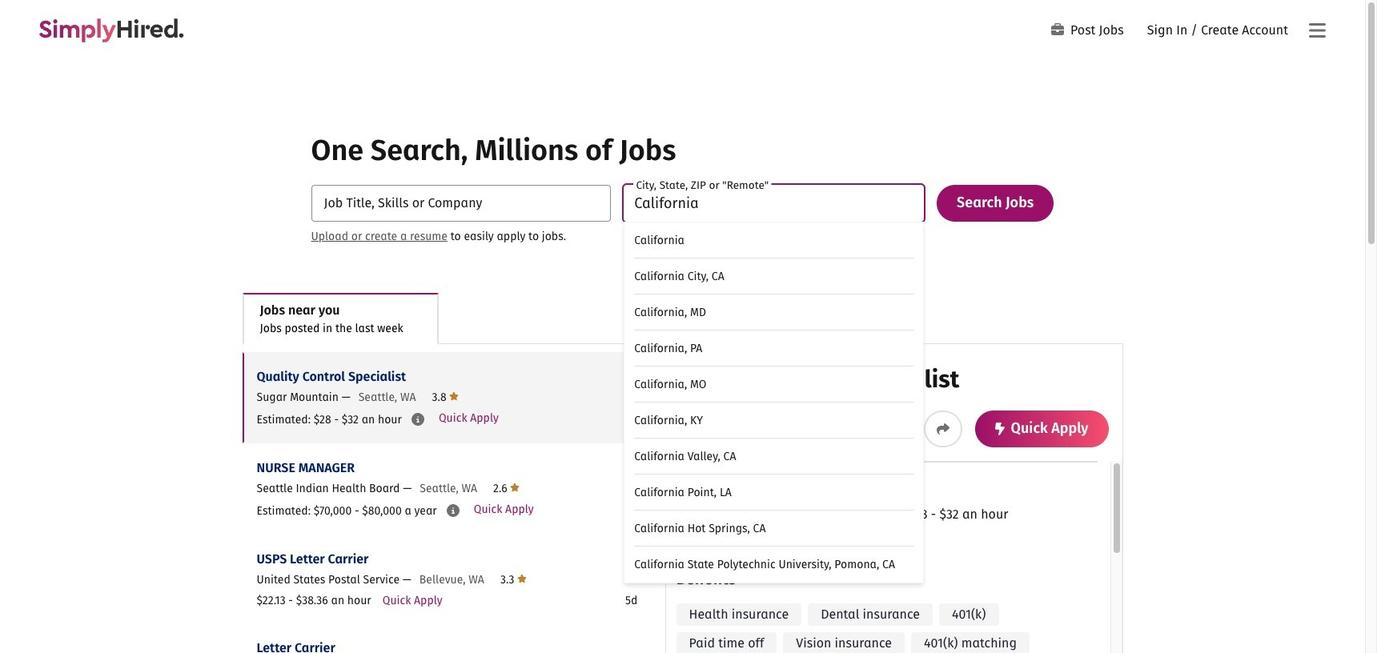 Task type: vqa. For each thing, say whether or not it's contained in the screenshot.
briefcase 'icon' to the top
yes



Task type: locate. For each thing, give the bounding box(es) containing it.
building image
[[679, 409, 688, 422]]

clock image
[[676, 539, 689, 552]]

job salary disclaimer image
[[412, 413, 424, 426]]

8 option from the top
[[625, 475, 924, 511]]

1 horizontal spatial star image
[[518, 573, 527, 585]]

list box
[[624, 222, 924, 584]]

None field
[[311, 185, 611, 222], [624, 185, 924, 584], [311, 185, 611, 222], [624, 185, 924, 584]]

3.8 out of 5 stars element
[[432, 390, 459, 405]]

location dot image
[[679, 433, 688, 446]]

star image
[[450, 390, 459, 403], [518, 573, 527, 585]]

4 option from the top
[[625, 331, 924, 367]]

3.3 out of 5 stars element
[[501, 573, 527, 587]]

None text field
[[311, 185, 611, 222], [624, 185, 924, 222], [311, 185, 611, 222], [624, 185, 924, 222]]

star image inside "element"
[[450, 390, 459, 403]]

7 option from the top
[[625, 439, 924, 475]]

star image for 3.8 out of 5 stars "element"
[[450, 390, 459, 403]]

0 horizontal spatial star image
[[450, 390, 459, 403]]

2 option from the top
[[625, 259, 924, 295]]

star image for 3.3 out of 5 stars 'element'
[[518, 573, 527, 585]]

1 option from the top
[[625, 223, 924, 259]]

briefcase image
[[676, 509, 689, 521]]

list
[[242, 352, 652, 654]]

9 option from the top
[[625, 511, 924, 547]]

0 vertical spatial star image
[[450, 390, 459, 403]]

6 option from the top
[[625, 403, 924, 439]]

option
[[625, 223, 924, 259], [625, 259, 924, 295], [625, 295, 924, 331], [625, 331, 924, 367], [625, 367, 924, 403], [625, 403, 924, 439], [625, 439, 924, 475], [625, 475, 924, 511], [625, 511, 924, 547], [625, 547, 924, 583]]

star image inside 'element'
[[518, 573, 527, 585]]

main menu image
[[1309, 21, 1326, 40]]

1 vertical spatial star image
[[518, 573, 527, 585]]



Task type: describe. For each thing, give the bounding box(es) containing it.
3 option from the top
[[625, 295, 924, 331]]

simplyhired logo image
[[38, 18, 184, 42]]

dollar sign image
[[894, 509, 902, 521]]

2.6 out of 5 stars element
[[493, 481, 520, 496]]

5 option from the top
[[625, 367, 924, 403]]

10 option from the top
[[625, 547, 924, 583]]

job salary disclaimer image
[[447, 505, 460, 517]]

share this job image
[[937, 423, 950, 436]]

star image
[[511, 481, 520, 494]]

quality control specialist element
[[665, 352, 1123, 654]]

briefcase image
[[1052, 23, 1065, 36]]

bolt lightning image
[[995, 423, 1005, 436]]



